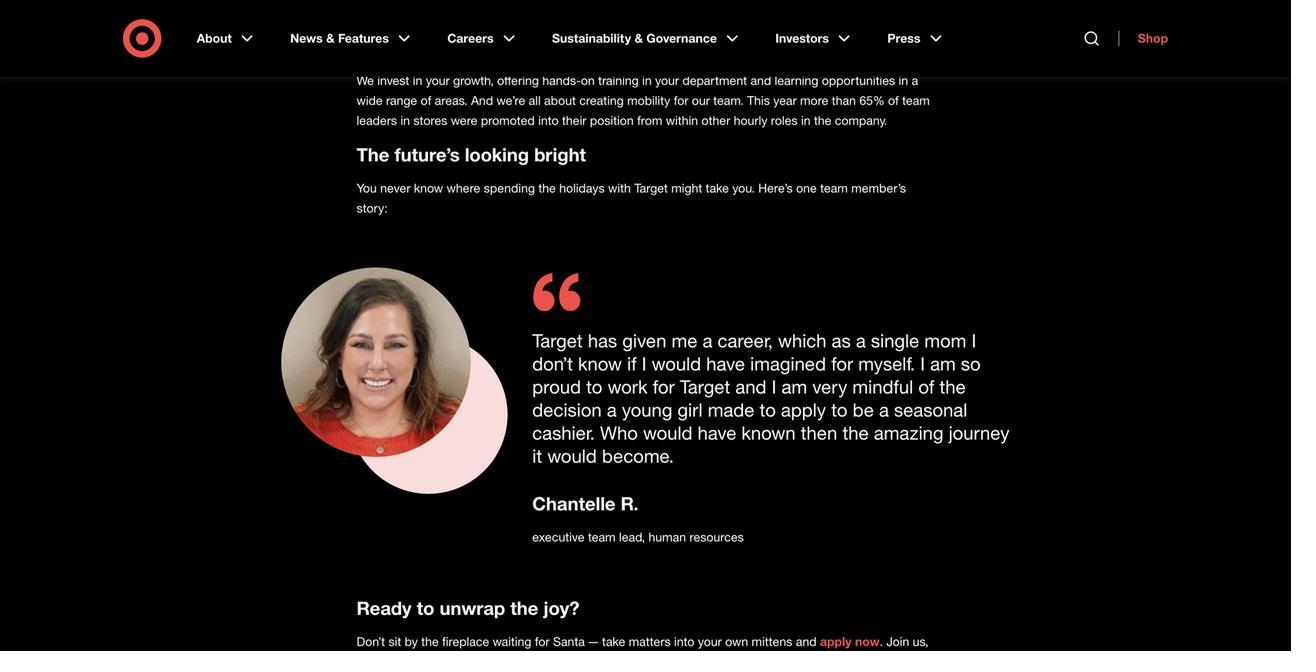 Task type: vqa. For each thing, say whether or not it's contained in the screenshot.
Out in How can I prepare for my phone screen or interview? region
no



Task type: locate. For each thing, give the bounding box(es) containing it.
i down mom
[[921, 352, 926, 375]]

as right role,
[[455, 53, 467, 68]]

seasonal inside target has given me a career, which as a single mom i don't know if i would have imagined for myself. i am so proud to work for target and i am very mindful of the decision a young girl made to apply to be a seasonal cashier. who would have known then the amazing journey it would become.
[[895, 399, 968, 421]]

their up learning
[[761, 53, 785, 68]]

of up "stores"
[[421, 93, 432, 108]]

target has given me a career, which as a single mom i don't know if i would have imagined for myself. i am so proud to work for target and i am very mindful of the decision a young girl made to apply to be a seasonal cashier. who would have known then the amazing journey it would become.
[[533, 329, 1010, 467]]

1 horizontal spatial into
[[674, 634, 695, 649]]

0 vertical spatial into
[[538, 113, 559, 128]]

our
[[606, 53, 624, 68], [692, 93, 710, 108]]

looking
[[465, 143, 529, 166]]

to left work
[[586, 376, 603, 398]]

on
[[843, 33, 857, 48], [581, 73, 595, 88]]

1 vertical spatial on
[[581, 73, 595, 88]]

sit
[[389, 634, 401, 649]]

am down "imagined"
[[782, 376, 808, 398]]

2 vertical spatial target
[[680, 376, 731, 398]]

and inside target has given me a career, which as a single mom i don't know if i would have imagined for myself. i am so proud to work for target and i am very mindful of the decision a young girl made to apply to be a seasonal cashier. who would have known then the amazing journey it would become.
[[736, 376, 767, 398]]

your down role,
[[426, 73, 450, 88]]

target up girl on the right bottom of the page
[[680, 376, 731, 398]]

a right me
[[703, 329, 713, 352]]

invest
[[378, 73, 410, 88]]

1 vertical spatial their
[[562, 113, 587, 128]]

chantelle
[[533, 492, 616, 515]]

news & features
[[290, 31, 389, 46]]

joy?
[[544, 597, 580, 619]]

i right the if
[[642, 352, 647, 375]]

in down year,
[[899, 73, 909, 88]]

range
[[386, 93, 417, 108]]

1 horizontal spatial know
[[578, 352, 622, 375]]

known
[[742, 422, 796, 444]]

1 vertical spatial know
[[578, 352, 622, 375]]

your left own
[[698, 634, 722, 649]]

target. down press
[[897, 53, 934, 68]]

one
[[797, 181, 817, 196]]

0 horizontal spatial seasonal
[[628, 53, 677, 68]]

0 horizontal spatial journey
[[827, 53, 868, 68]]

0 vertical spatial apply
[[781, 399, 827, 421]]

don't sit by the fireplace waiting for santa — take matters into your own mittens and apply now
[[357, 634, 880, 649]]

and
[[404, 53, 425, 68], [751, 73, 772, 88], [736, 376, 767, 398], [796, 634, 817, 649]]

seasonal
[[628, 53, 677, 68], [895, 399, 968, 421]]

a
[[912, 73, 919, 88], [703, 329, 713, 352], [856, 329, 866, 352], [607, 399, 617, 421], [879, 399, 889, 421]]

r.
[[621, 492, 639, 515]]

2 the from the top
[[357, 143, 390, 166]]

shop
[[1138, 31, 1169, 46]]

a down the press link
[[912, 73, 919, 88]]

a right be
[[879, 399, 889, 421]]

& right news
[[326, 31, 335, 46]]

more
[[801, 93, 829, 108]]

know inside you never know where spending the holidays with target might take you. here's one team member's story:
[[414, 181, 443, 196]]

0 horizontal spatial into
[[538, 113, 559, 128]]

0 horizontal spatial on
[[581, 73, 595, 88]]

2 vertical spatial with
[[608, 181, 631, 196]]

1 horizontal spatial seasonal
[[895, 399, 968, 421]]

areas.
[[435, 93, 468, 108]]

to down beginning
[[549, 53, 560, 68]]

0 vertical spatial with
[[680, 33, 703, 48]]

50%
[[563, 53, 589, 68]]

20%
[[520, 53, 546, 68]]

a up who
[[607, 399, 617, 421]]

into down about
[[538, 113, 559, 128]]

1 vertical spatial into
[[674, 634, 695, 649]]

careers
[[448, 31, 494, 46]]

sustainability
[[552, 31, 631, 46]]

am down mom
[[931, 352, 956, 375]]

seasonal up amazing
[[895, 399, 968, 421]]

hourly
[[734, 113, 768, 128]]

and up the made
[[736, 376, 767, 398]]

2 vertical spatial team
[[588, 530, 616, 545]]

their down about
[[562, 113, 587, 128]]

2 horizontal spatial with
[[871, 53, 894, 68]]

of
[[581, 33, 591, 48], [592, 53, 603, 68], [421, 93, 432, 108], [889, 93, 899, 108], [919, 376, 935, 398]]

to inside the holiday season is just the beginning of your adventure with team target. depending on the year, location and role, as many as 20% to 50% of our seasonal hires continue their career journey with target. we invest in your growth, offering hands-on training in your department and learning opportunities in a wide range of areas. and we're all about creating mobility for our team. this year more than 65% of team leaders in stores were promoted into their position from within other hourly roles in the company.
[[549, 53, 560, 68]]

team right one
[[821, 181, 848, 196]]

0 horizontal spatial as
[[455, 53, 467, 68]]

become.
[[602, 445, 674, 467]]

0 horizontal spatial with
[[608, 181, 631, 196]]

their
[[761, 53, 785, 68], [562, 113, 587, 128]]

is
[[467, 33, 475, 48]]

0 horizontal spatial am
[[782, 376, 808, 398]]

0 vertical spatial take
[[706, 181, 729, 196]]

journey down "so" on the right bottom of the page
[[949, 422, 1010, 444]]

adventure
[[622, 33, 677, 48]]

0 horizontal spatial take
[[602, 634, 626, 649]]

1 horizontal spatial their
[[761, 53, 785, 68]]

1 horizontal spatial target.
[[897, 53, 934, 68]]

would down me
[[652, 352, 702, 375]]

seasonal inside the holiday season is just the beginning of your adventure with team target. depending on the year, location and role, as many as 20% to 50% of our seasonal hires continue their career journey with target. we invest in your growth, offering hands-on training in your department and learning opportunities in a wide range of areas. and we're all about creating mobility for our team. this year more than 65% of team leaders in stores were promoted into their position from within other hourly roles in the company.
[[628, 53, 677, 68]]

with
[[680, 33, 703, 48], [871, 53, 894, 68], [608, 181, 631, 196]]

for
[[674, 93, 689, 108], [832, 352, 854, 375], [653, 376, 675, 398], [535, 634, 550, 649]]

target. up 'continue'
[[739, 33, 776, 48]]

in down range
[[401, 113, 410, 128]]

on down "50%"
[[581, 73, 595, 88]]

hires
[[680, 53, 707, 68]]

you never know where spending the holidays with target might take you. here's one team member's story:
[[357, 181, 907, 216]]

the up the you
[[357, 143, 390, 166]]

& left governance on the top of the page
[[635, 31, 643, 46]]

matters
[[629, 634, 671, 649]]

sustainability & governance link
[[542, 18, 753, 58]]

as
[[455, 53, 467, 68], [504, 53, 517, 68], [832, 329, 851, 352]]

the down more
[[814, 113, 832, 128]]

team
[[903, 93, 930, 108], [821, 181, 848, 196], [588, 530, 616, 545]]

would
[[652, 352, 702, 375], [643, 422, 693, 444], [548, 445, 597, 467]]

the holiday season is just the beginning of your adventure with team target. depending on the year, location and role, as many as 20% to 50% of our seasonal hires continue their career journey with target. we invest in your growth, offering hands-on training in your department and learning opportunities in a wide range of areas. and we're all about creating mobility for our team. this year more than 65% of team leaders in stores were promoted into their position from within other hourly roles in the company.
[[357, 33, 934, 128]]

the inside you never know where spending the holidays with target might take you. here's one team member's story:
[[539, 181, 556, 196]]

of inside target has given me a career, which as a single mom i don't know if i would have imagined for myself. i am so proud to work for target and i am very mindful of the decision a young girl made to apply to be a seasonal cashier. who would have known then the amazing journey it would become.
[[919, 376, 935, 398]]

1 vertical spatial with
[[871, 53, 894, 68]]

2 horizontal spatial as
[[832, 329, 851, 352]]

1 horizontal spatial target
[[635, 181, 668, 196]]

spending
[[484, 181, 535, 196]]

holidays
[[560, 181, 605, 196]]

0 vertical spatial have
[[707, 352, 745, 375]]

with right holidays at the left top of page
[[608, 181, 631, 196]]

seasonal down adventure
[[628, 53, 677, 68]]

1 vertical spatial target
[[533, 329, 583, 352]]

0 horizontal spatial &
[[326, 31, 335, 46]]

journey up opportunities
[[827, 53, 868, 68]]

to
[[549, 53, 560, 68], [586, 376, 603, 398], [760, 399, 776, 421], [832, 399, 848, 421], [417, 597, 435, 619]]

for left santa
[[535, 634, 550, 649]]

season
[[424, 33, 463, 48]]

1 vertical spatial would
[[643, 422, 693, 444]]

would down young at the bottom of page
[[643, 422, 693, 444]]

mittens
[[752, 634, 793, 649]]

with up "hires"
[[680, 33, 703, 48]]

apply
[[781, 399, 827, 421], [820, 634, 852, 649]]

1 horizontal spatial take
[[706, 181, 729, 196]]

apply left now
[[820, 634, 852, 649]]

than
[[832, 93, 856, 108]]

0 vertical spatial target
[[635, 181, 668, 196]]

we
[[357, 73, 374, 88]]

1 vertical spatial seasonal
[[895, 399, 968, 421]]

0 vertical spatial journey
[[827, 53, 868, 68]]

the left year,
[[861, 33, 878, 48]]

0 horizontal spatial know
[[414, 181, 443, 196]]

team inside you never know where spending the holidays with target might take you. here's one team member's story:
[[821, 181, 848, 196]]

target up don't
[[533, 329, 583, 352]]

work
[[608, 376, 648, 398]]

and up this
[[751, 73, 772, 88]]

apply up then
[[781, 399, 827, 421]]

know right never
[[414, 181, 443, 196]]

team right 65%
[[903, 93, 930, 108]]

year,
[[881, 33, 907, 48]]

1 horizontal spatial with
[[680, 33, 703, 48]]

0 vertical spatial seasonal
[[628, 53, 677, 68]]

2 horizontal spatial target
[[680, 376, 731, 398]]

0 vertical spatial our
[[606, 53, 624, 68]]

chantelle r.
[[533, 492, 639, 515]]

your up the training
[[595, 33, 619, 48]]

1 vertical spatial team
[[821, 181, 848, 196]]

into right matters
[[674, 634, 695, 649]]

1 the from the top
[[357, 33, 377, 48]]

stores
[[414, 113, 448, 128]]

1 horizontal spatial on
[[843, 33, 857, 48]]

as inside target has given me a career, which as a single mom i don't know if i would have imagined for myself. i am so proud to work for target and i am very mindful of the decision a young girl made to apply to be a seasonal cashier. who would have known then the amazing journey it would become.
[[832, 329, 851, 352]]

has
[[588, 329, 618, 352]]

have down the made
[[698, 422, 737, 444]]

given
[[623, 329, 667, 352]]

1 vertical spatial the
[[357, 143, 390, 166]]

1 horizontal spatial our
[[692, 93, 710, 108]]

journey
[[827, 53, 868, 68], [949, 422, 1010, 444]]

0 vertical spatial target.
[[739, 33, 776, 48]]

our up the training
[[606, 53, 624, 68]]

with down year,
[[871, 53, 894, 68]]

promoted
[[481, 113, 535, 128]]

take left you.
[[706, 181, 729, 196]]

unwrap
[[440, 597, 506, 619]]

for up within
[[674, 93, 689, 108]]

2 horizontal spatial team
[[903, 93, 930, 108]]

the up waiting
[[511, 597, 539, 619]]

the for the holiday season is just the beginning of your adventure with team target. depending on the year, location and role, as many as 20% to 50% of our seasonal hires continue their career journey with target. we invest in your growth, offering hands-on training in your department and learning opportunities in a wide range of areas. and we're all about creating mobility for our team. this year more than 65% of team leaders in stores were promoted into their position from within other hourly roles in the company.
[[357, 33, 377, 48]]

0 vertical spatial am
[[931, 352, 956, 375]]

news & features link
[[280, 18, 424, 58]]

0 vertical spatial on
[[843, 33, 857, 48]]

if
[[627, 352, 637, 375]]

1 horizontal spatial am
[[931, 352, 956, 375]]

girl
[[678, 399, 703, 421]]

and down holiday
[[404, 53, 425, 68]]

the up location
[[357, 33, 377, 48]]

the future's looking bright
[[357, 143, 586, 166]]

never
[[380, 181, 411, 196]]

65%
[[860, 93, 885, 108]]

team left lead,
[[588, 530, 616, 545]]

take right —
[[602, 634, 626, 649]]

0 vertical spatial the
[[357, 33, 377, 48]]

for up young at the bottom of page
[[653, 376, 675, 398]]

0 horizontal spatial their
[[562, 113, 587, 128]]

know down has
[[578, 352, 622, 375]]

target.
[[739, 33, 776, 48], [897, 53, 934, 68]]

in
[[413, 73, 423, 88], [643, 73, 652, 88], [899, 73, 909, 88], [401, 113, 410, 128], [801, 113, 811, 128]]

you
[[357, 181, 377, 196]]

imagined
[[751, 352, 827, 375]]

1 vertical spatial journey
[[949, 422, 1010, 444]]

company.
[[835, 113, 888, 128]]

on right depending at the right top of page
[[843, 33, 857, 48]]

2 & from the left
[[635, 31, 643, 46]]

as up offering
[[504, 53, 517, 68]]

the inside the holiday season is just the beginning of your adventure with team target. depending on the year, location and role, as many as 20% to 50% of our seasonal hires continue their career journey with target. we invest in your growth, offering hands-on training in your department and learning opportunities in a wide range of areas. and we're all about creating mobility for our team. this year more than 65% of team leaders in stores were promoted into their position from within other hourly roles in the company.
[[357, 33, 377, 48]]

our down department
[[692, 93, 710, 108]]

0 vertical spatial would
[[652, 352, 702, 375]]

your
[[595, 33, 619, 48], [426, 73, 450, 88], [656, 73, 679, 88], [698, 634, 722, 649]]

the down be
[[843, 422, 869, 444]]

have down career,
[[707, 352, 745, 375]]

the
[[357, 33, 377, 48], [357, 143, 390, 166]]

& inside "link"
[[326, 31, 335, 46]]

1 vertical spatial target.
[[897, 53, 934, 68]]

of right "50%"
[[592, 53, 603, 68]]

target left the might
[[635, 181, 668, 196]]

1 horizontal spatial &
[[635, 31, 643, 46]]

into inside the holiday season is just the beginning of your adventure with team target. depending on the year, location and role, as many as 20% to 50% of our seasonal hires continue their career journey with target. we invest in your growth, offering hands-on training in your department and learning opportunities in a wide range of areas. and we're all about creating mobility for our team. this year more than 65% of team leaders in stores were promoted into their position from within other hourly roles in the company.
[[538, 113, 559, 128]]

.
[[880, 634, 884, 649]]

0 vertical spatial team
[[903, 93, 930, 108]]

about
[[544, 93, 576, 108]]

the left holidays at the left top of page
[[539, 181, 556, 196]]

would down the cashier. on the bottom left of page
[[548, 445, 597, 467]]

you.
[[733, 181, 755, 196]]

1 horizontal spatial team
[[821, 181, 848, 196]]

0 vertical spatial know
[[414, 181, 443, 196]]

1 & from the left
[[326, 31, 335, 46]]

to left be
[[832, 399, 848, 421]]

as right the "which"
[[832, 329, 851, 352]]

apply inside target has given me a career, which as a single mom i don't know if i would have imagined for myself. i am so proud to work for target and i am very mindful of the decision a young girl made to apply to be a seasonal cashier. who would have known then the amazing journey it would become.
[[781, 399, 827, 421]]

1 horizontal spatial journey
[[949, 422, 1010, 444]]

of right the mindful
[[919, 376, 935, 398]]

1 horizontal spatial as
[[504, 53, 517, 68]]

i up "so" on the right bottom of the page
[[972, 329, 977, 352]]



Task type: describe. For each thing, give the bounding box(es) containing it.
executive team lead, human resources
[[533, 530, 744, 545]]

your up mobility
[[656, 73, 679, 88]]

the right just at left
[[502, 33, 519, 48]]

to up the known
[[760, 399, 776, 421]]

in right 'roles'
[[801, 113, 811, 128]]

made
[[708, 399, 755, 421]]

other
[[702, 113, 731, 128]]

investors
[[776, 31, 829, 46]]

wide
[[357, 93, 383, 108]]

a inside the holiday season is just the beginning of your adventure with team target. depending on the year, location and role, as many as 20% to 50% of our seasonal hires continue their career journey with target. we invest in your growth, offering hands-on training in your department and learning opportunities in a wide range of areas. and we're all about creating mobility for our team. this year more than 65% of team leaders in stores were promoted into their position from within other hourly roles in the company.
[[912, 73, 919, 88]]

learning
[[775, 73, 819, 88]]

team.
[[714, 93, 744, 108]]

& for features
[[326, 31, 335, 46]]

role,
[[428, 53, 451, 68]]

team
[[707, 33, 736, 48]]

1 vertical spatial apply
[[820, 634, 852, 649]]

human
[[649, 530, 686, 545]]

team inside the holiday season is just the beginning of your adventure with team target. depending on the year, location and role, as many as 20% to 50% of our seasonal hires continue their career journey with target. we invest in your growth, offering hands-on training in your department and learning opportunities in a wide range of areas. and we're all about creating mobility for our team. this year more than 65% of team leaders in stores were promoted into their position from within other hourly roles in the company.
[[903, 93, 930, 108]]

governance
[[647, 31, 717, 46]]

very
[[813, 376, 848, 398]]

for up very
[[832, 352, 854, 375]]

0 vertical spatial their
[[761, 53, 785, 68]]

apply now link
[[820, 634, 880, 649]]

mindful
[[853, 376, 914, 398]]

me
[[672, 329, 698, 352]]

from
[[637, 113, 663, 128]]

training
[[599, 73, 639, 88]]

ready
[[357, 597, 412, 619]]

in up mobility
[[643, 73, 652, 88]]

the for the future's looking bright
[[357, 143, 390, 166]]

then
[[801, 422, 838, 444]]

beginning
[[523, 33, 577, 48]]

us,
[[913, 634, 929, 649]]

features
[[338, 31, 389, 46]]

the down "so" on the right bottom of the page
[[940, 376, 966, 398]]

story:
[[357, 201, 388, 216]]

don't
[[533, 352, 573, 375]]

sustainability & governance
[[552, 31, 717, 46]]

now
[[856, 634, 880, 649]]

member's
[[852, 181, 907, 196]]

it
[[533, 445, 542, 467]]

journey inside the holiday season is just the beginning of your adventure with team target. depending on the year, location and role, as many as 20% to 50% of our seasonal hires continue their career journey with target. we invest in your growth, offering hands-on training in your department and learning opportunities in a wide range of areas. and we're all about creating mobility for our team. this year more than 65% of team leaders in stores were promoted into their position from within other hourly roles in the company.
[[827, 53, 868, 68]]

lead,
[[619, 530, 645, 545]]

executive
[[533, 530, 585, 545]]

0 horizontal spatial target
[[533, 329, 583, 352]]

journey inside target has given me a career, which as a single mom i don't know if i would have imagined for myself. i am so proud to work for target and i am very mindful of the decision a young girl made to apply to be a seasonal cashier. who would have known then the amazing journey it would become.
[[949, 422, 1010, 444]]

roles
[[771, 113, 798, 128]]

cashier.
[[533, 422, 595, 444]]

1 vertical spatial our
[[692, 93, 710, 108]]

this
[[748, 93, 770, 108]]

a left single at the bottom
[[856, 329, 866, 352]]

which
[[778, 329, 827, 352]]

here's
[[759, 181, 793, 196]]

and
[[471, 93, 493, 108]]

2 vertical spatial would
[[548, 445, 597, 467]]

know inside target has given me a career, which as a single mom i don't know if i would have imagined for myself. i am so proud to work for target and i am very mindful of the decision a young girl made to apply to be a seasonal cashier. who would have known then the amazing journey it would become.
[[578, 352, 622, 375]]

and right mittens
[[796, 634, 817, 649]]

investors link
[[765, 18, 865, 58]]

mom
[[925, 329, 967, 352]]

1 vertical spatial have
[[698, 422, 737, 444]]

were
[[451, 113, 478, 128]]

shop link
[[1119, 31, 1169, 46]]

many
[[471, 53, 501, 68]]

i down "imagined"
[[772, 376, 777, 398]]

who
[[600, 422, 638, 444]]

0 horizontal spatial our
[[606, 53, 624, 68]]

year
[[774, 93, 797, 108]]

news
[[290, 31, 323, 46]]

opportunities
[[822, 73, 896, 88]]

single
[[871, 329, 920, 352]]

1 vertical spatial am
[[782, 376, 808, 398]]

0 horizontal spatial target.
[[739, 33, 776, 48]]

proud
[[533, 376, 581, 398]]

just
[[479, 33, 498, 48]]

—
[[589, 634, 599, 649]]

so
[[961, 352, 981, 375]]

join
[[887, 634, 910, 649]]

0 horizontal spatial team
[[588, 530, 616, 545]]

the right by
[[421, 634, 439, 649]]

take inside you never know where spending the holidays with target might take you. here's one team member's story:
[[706, 181, 729, 196]]

career,
[[718, 329, 773, 352]]

holiday
[[381, 33, 420, 48]]

career
[[789, 53, 824, 68]]

with inside you never know where spending the holidays with target might take you. here's one team member's story:
[[608, 181, 631, 196]]

of up "50%"
[[581, 33, 591, 48]]

own
[[726, 634, 749, 649]]

& for governance
[[635, 31, 643, 46]]

1 vertical spatial take
[[602, 634, 626, 649]]

for inside the holiday season is just the beginning of your adventure with team target. depending on the year, location and role, as many as 20% to 50% of our seasonal hires continue their career journey with target. we invest in your growth, offering hands-on training in your department and learning opportunities in a wide range of areas. and we're all about creating mobility for our team. this year more than 65% of team leaders in stores were promoted into their position from within other hourly roles in the company.
[[674, 93, 689, 108]]

we're
[[497, 93, 526, 108]]

future's
[[395, 143, 460, 166]]

growth,
[[453, 73, 494, 88]]

headshot of chantelle r. image
[[281, 268, 471, 457]]

waiting
[[493, 634, 532, 649]]

bright
[[534, 143, 586, 166]]

about link
[[186, 18, 267, 58]]

position
[[590, 113, 634, 128]]

continue
[[710, 53, 757, 68]]

about
[[197, 31, 232, 46]]

target inside you never know where spending the holidays with target might take you. here's one team member's story:
[[635, 181, 668, 196]]

creating
[[580, 93, 624, 108]]

press link
[[877, 18, 956, 58]]

myself.
[[859, 352, 916, 375]]

amazing
[[874, 422, 944, 444]]

to up by
[[417, 597, 435, 619]]

be
[[853, 399, 874, 421]]

mobility
[[628, 93, 671, 108]]

of right 65%
[[889, 93, 899, 108]]

don't
[[357, 634, 385, 649]]

in right "invest" at the left of the page
[[413, 73, 423, 88]]

by
[[405, 634, 418, 649]]

location
[[357, 53, 400, 68]]

young
[[622, 399, 673, 421]]



